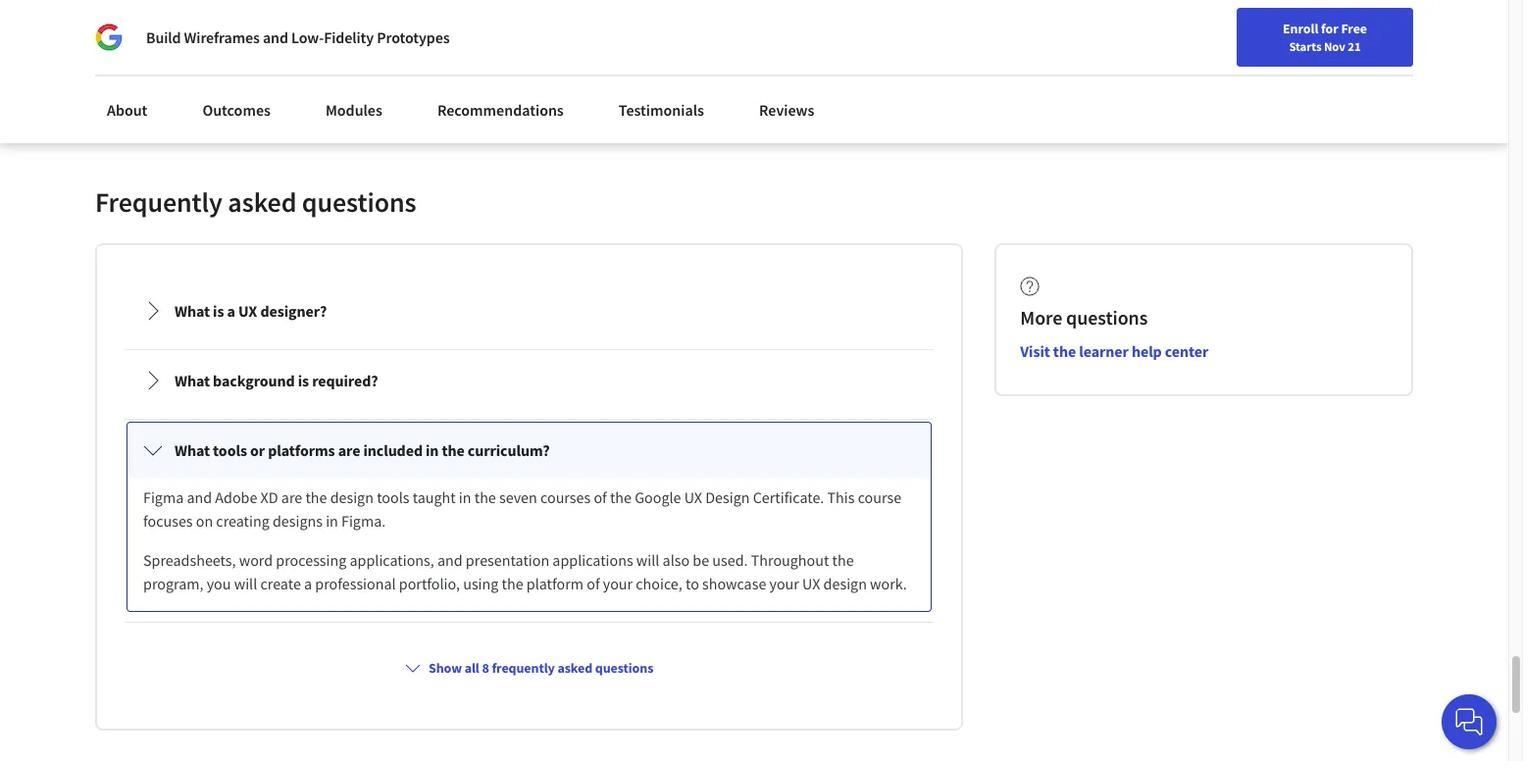 Task type: describe. For each thing, give the bounding box(es) containing it.
ux inside figma and adobe xd are the design tools taught in the seven courses of the google ux design certificate. this course focuses on creating designs in figma.
[[685, 488, 703, 508]]

design inside spreadsheets, word processing applications, and presentation applications will also be used. throughout the program, you will create a professional portfolio, using the platform of your choice, to showcase your ux design work.
[[824, 574, 867, 594]]

program,
[[143, 574, 204, 594]]

or
[[250, 441, 265, 461]]

testimonials
[[619, 100, 704, 120]]

design inside figma and adobe xd are the design tools taught in the seven courses of the google ux design certificate. this course focuses on creating designs in figma.
[[330, 488, 374, 508]]

2 vertical spatial in
[[326, 512, 338, 531]]

what background is required?
[[175, 371, 378, 391]]

what tools or platforms are included in the curriculum?
[[175, 441, 550, 461]]

1 horizontal spatial will
[[637, 551, 660, 570]]

reviews
[[759, 100, 815, 120]]

figma
[[143, 488, 184, 508]]

build
[[146, 27, 181, 47]]

modules link
[[314, 88, 394, 131]]

are for the
[[281, 488, 302, 508]]

the right throughout
[[833, 551, 854, 570]]

applications,
[[350, 551, 434, 570]]

about
[[107, 100, 148, 120]]

you
[[207, 574, 231, 594]]

the right visit
[[1054, 342, 1077, 361]]

ux inside spreadsheets, word processing applications, and presentation applications will also be used. throughout the program, you will create a professional portfolio, using the platform of your choice, to showcase your ux design work.
[[803, 574, 821, 594]]

included
[[363, 441, 423, 461]]

8
[[482, 660, 489, 677]]

show all 8 frequently asked questions button
[[397, 651, 662, 686]]

to
[[686, 574, 699, 594]]

recommendations link
[[426, 88, 576, 131]]

word
[[239, 551, 273, 570]]

build wireframes and low-fidelity prototypes
[[146, 27, 450, 47]]

figma.
[[341, 512, 386, 531]]

courses
[[541, 488, 591, 508]]

used.
[[713, 551, 748, 570]]

show all 8 frequently asked questions
[[429, 660, 654, 677]]

21
[[1348, 38, 1362, 54]]

of inside spreadsheets, word processing applications, and presentation applications will also be used. throughout the program, you will create a professional portfolio, using the platform of your choice, to showcase your ux design work.
[[587, 574, 600, 594]]

course
[[858, 488, 902, 508]]

2 horizontal spatial questions
[[1067, 305, 1148, 330]]

work.
[[870, 574, 907, 594]]

and inside figma and adobe xd are the design tools taught in the seven courses of the google ux design certificate. this course focuses on creating designs in figma.
[[187, 488, 212, 508]]

adobe
[[215, 488, 257, 508]]

outcomes
[[203, 100, 271, 120]]

2 your from the left
[[770, 574, 800, 594]]

help
[[1132, 342, 1162, 361]]

1 vertical spatial opens in a new tab image
[[532, 491, 548, 507]]

the down presentation
[[502, 574, 524, 594]]

testimonials link
[[607, 88, 716, 131]]

nov
[[1325, 38, 1346, 54]]

ux inside dropdown button
[[238, 302, 257, 321]]

visit the learner help center link
[[1021, 342, 1209, 361]]

for
[[1322, 20, 1339, 37]]

showcase
[[703, 574, 767, 594]]

learner
[[1080, 342, 1129, 361]]

about link
[[95, 88, 159, 131]]

curriculum?
[[468, 441, 550, 461]]

tools inside dropdown button
[[213, 441, 247, 461]]

certificate.
[[753, 488, 825, 508]]

center
[[1165, 342, 1209, 361]]

the inside dropdown button
[[442, 441, 465, 461]]

in inside what tools or platforms are included in the curriculum? dropdown button
[[426, 441, 439, 461]]

1 vertical spatial will
[[234, 574, 257, 594]]

outcomes link
[[191, 88, 282, 131]]

google
[[635, 488, 681, 508]]

using
[[463, 574, 499, 594]]

also
[[663, 551, 690, 570]]

tools inside figma and adobe xd are the design tools taught in the seven courses of the google ux design certificate. this course focuses on creating designs in figma.
[[377, 488, 410, 508]]

0 vertical spatial questions
[[302, 185, 417, 220]]

create
[[260, 574, 301, 594]]

platforms
[[268, 441, 335, 461]]

reviews link
[[748, 88, 827, 131]]



Task type: vqa. For each thing, say whether or not it's contained in the screenshot.
Google
yes



Task type: locate. For each thing, give the bounding box(es) containing it.
0 vertical spatial asked
[[228, 185, 297, 220]]

0 horizontal spatial are
[[281, 488, 302, 508]]

a down processing
[[304, 574, 312, 594]]

be
[[693, 551, 710, 570]]

collapsed list
[[121, 277, 938, 761]]

seven
[[499, 488, 538, 508]]

modules
[[326, 100, 383, 120]]

professional
[[315, 574, 396, 594]]

2 horizontal spatial in
[[459, 488, 472, 508]]

in right included on the bottom left of page
[[426, 441, 439, 461]]

0 vertical spatial tools
[[213, 441, 247, 461]]

google image
[[95, 24, 123, 51]]

1 vertical spatial what
[[175, 371, 210, 391]]

questions
[[302, 185, 417, 220], [1067, 305, 1148, 330], [595, 660, 654, 677]]

what
[[175, 302, 210, 321], [175, 371, 210, 391], [175, 441, 210, 461]]

the
[[1054, 342, 1077, 361], [442, 441, 465, 461], [306, 488, 327, 508], [475, 488, 496, 508], [610, 488, 632, 508], [833, 551, 854, 570], [502, 574, 524, 594]]

chat with us image
[[1454, 706, 1486, 738]]

ux
[[238, 302, 257, 321], [685, 488, 703, 508], [803, 574, 821, 594]]

0 vertical spatial will
[[637, 551, 660, 570]]

1 horizontal spatial in
[[426, 441, 439, 461]]

of inside figma and adobe xd are the design tools taught in the seven courses of the google ux design certificate. this course focuses on creating designs in figma.
[[594, 488, 607, 508]]

1 vertical spatial of
[[587, 574, 600, 594]]

ux left design
[[685, 488, 703, 508]]

are inside dropdown button
[[338, 441, 360, 461]]

taught
[[413, 488, 456, 508]]

menu item
[[1097, 20, 1224, 83]]

what for what tools or platforms are included in the curriculum?
[[175, 441, 210, 461]]

are for included
[[338, 441, 360, 461]]

opens in a new tab image up the taught
[[436, 467, 451, 483]]

more questions
[[1021, 305, 1148, 330]]

your down applications
[[603, 574, 633, 594]]

1 horizontal spatial opens in a new tab image
[[532, 491, 548, 507]]

in left figma.
[[326, 512, 338, 531]]

are
[[338, 441, 360, 461], [281, 488, 302, 508]]

in
[[426, 441, 439, 461], [459, 488, 472, 508], [326, 512, 338, 531]]

will up choice,
[[637, 551, 660, 570]]

questions down the modules link
[[302, 185, 417, 220]]

enroll for free starts nov 21
[[1283, 20, 1368, 54]]

the up the taught
[[442, 441, 465, 461]]

what is a ux designer?
[[175, 302, 327, 321]]

0 horizontal spatial a
[[227, 302, 235, 321]]

1 horizontal spatial design
[[824, 574, 867, 594]]

design
[[706, 488, 750, 508]]

tools left "or"
[[213, 441, 247, 461]]

a left designer?
[[227, 302, 235, 321]]

fidelity
[[324, 27, 374, 47]]

spreadsheets, word processing applications, and presentation applications will also be used. throughout the program, you will create a professional portfolio, using the platform of your choice, to showcase your ux design work.
[[143, 551, 907, 594]]

1 horizontal spatial are
[[338, 441, 360, 461]]

1 horizontal spatial your
[[770, 574, 800, 594]]

2 horizontal spatial and
[[438, 551, 463, 570]]

0 vertical spatial what
[[175, 302, 210, 321]]

is
[[213, 302, 224, 321], [298, 371, 309, 391]]

what tools or platforms are included in the curriculum? button
[[128, 423, 931, 478]]

what for what is a ux designer?
[[175, 302, 210, 321]]

asked inside dropdown button
[[558, 660, 593, 677]]

0 vertical spatial are
[[338, 441, 360, 461]]

tools up figma.
[[377, 488, 410, 508]]

the left seven at the bottom of page
[[475, 488, 496, 508]]

required?
[[312, 371, 378, 391]]

visit the learner help center
[[1021, 342, 1209, 361]]

1 horizontal spatial tools
[[377, 488, 410, 508]]

design left work.
[[824, 574, 867, 594]]

0 horizontal spatial questions
[[302, 185, 417, 220]]

questions down choice,
[[595, 660, 654, 677]]

tools
[[213, 441, 247, 461], [377, 488, 410, 508]]

0 horizontal spatial is
[[213, 302, 224, 321]]

0 vertical spatial design
[[330, 488, 374, 508]]

enroll
[[1283, 20, 1319, 37]]

2 vertical spatial what
[[175, 441, 210, 461]]

1 horizontal spatial asked
[[558, 660, 593, 677]]

opens in a new tab image down what tools or platforms are included in the curriculum? dropdown button
[[532, 491, 548, 507]]

what is a ux designer? button
[[128, 284, 931, 339]]

0 vertical spatial of
[[594, 488, 607, 508]]

design up figma.
[[330, 488, 374, 508]]

0 horizontal spatial and
[[187, 488, 212, 508]]

0 vertical spatial opens in a new tab image
[[436, 467, 451, 483]]

2 what from the top
[[175, 371, 210, 391]]

frequently
[[492, 660, 555, 677]]

0 horizontal spatial in
[[326, 512, 338, 531]]

on
[[196, 512, 213, 531]]

recommendations
[[438, 100, 564, 120]]

3 what from the top
[[175, 441, 210, 461]]

1 horizontal spatial ux
[[685, 488, 703, 508]]

are right xd
[[281, 488, 302, 508]]

what background is required? button
[[128, 354, 931, 409]]

the up designs
[[306, 488, 327, 508]]

0 vertical spatial ux
[[238, 302, 257, 321]]

is left designer?
[[213, 302, 224, 321]]

background
[[213, 371, 295, 391]]

platform
[[527, 574, 584, 594]]

1 vertical spatial ux
[[685, 488, 703, 508]]

xd
[[261, 488, 278, 508]]

1 vertical spatial asked
[[558, 660, 593, 677]]

1 vertical spatial is
[[298, 371, 309, 391]]

0 vertical spatial a
[[227, 302, 235, 321]]

coursera image
[[24, 16, 148, 47]]

asked down outcomes
[[228, 185, 297, 220]]

1 horizontal spatial and
[[263, 27, 288, 47]]

a
[[227, 302, 235, 321], [304, 574, 312, 594]]

0 vertical spatial is
[[213, 302, 224, 321]]

0 horizontal spatial ux
[[238, 302, 257, 321]]

2 vertical spatial questions
[[595, 660, 654, 677]]

is left required?
[[298, 371, 309, 391]]

a inside spreadsheets, word processing applications, and presentation applications will also be used. throughout the program, you will create a professional portfolio, using the platform of your choice, to showcase your ux design work.
[[304, 574, 312, 594]]

will
[[637, 551, 660, 570], [234, 574, 257, 594]]

creating
[[216, 512, 270, 531]]

applications
[[553, 551, 634, 570]]

and inside spreadsheets, word processing applications, and presentation applications will also be used. throughout the program, you will create a professional portfolio, using the platform of your choice, to showcase your ux design work.
[[438, 551, 463, 570]]

spreadsheets,
[[143, 551, 236, 570]]

of right courses
[[594, 488, 607, 508]]

will down word
[[234, 574, 257, 594]]

1 vertical spatial questions
[[1067, 305, 1148, 330]]

your
[[603, 574, 633, 594], [770, 574, 800, 594]]

and up on
[[187, 488, 212, 508]]

more
[[1021, 305, 1063, 330]]

design
[[330, 488, 374, 508], [824, 574, 867, 594]]

low-
[[291, 27, 324, 47]]

1 vertical spatial in
[[459, 488, 472, 508]]

focuses
[[143, 512, 193, 531]]

a inside what is a ux designer? dropdown button
[[227, 302, 235, 321]]

opens in a new tab image
[[436, 467, 451, 483], [532, 491, 548, 507]]

throughout
[[751, 551, 829, 570]]

processing
[[276, 551, 347, 570]]

0 vertical spatial in
[[426, 441, 439, 461]]

what for what background is required?
[[175, 371, 210, 391]]

and up the portfolio,
[[438, 551, 463, 570]]

ux down throughout
[[803, 574, 821, 594]]

questions up learner
[[1067, 305, 1148, 330]]

1 vertical spatial are
[[281, 488, 302, 508]]

your down throughout
[[770, 574, 800, 594]]

and
[[263, 27, 288, 47], [187, 488, 212, 508], [438, 551, 463, 570]]

figma and adobe xd are the design tools taught in the seven courses of the google ux design certificate. this course focuses on creating designs in figma.
[[143, 488, 905, 531]]

0 vertical spatial and
[[263, 27, 288, 47]]

of down applications
[[587, 574, 600, 594]]

all
[[465, 660, 480, 677]]

frequently
[[95, 185, 223, 220]]

2 vertical spatial and
[[438, 551, 463, 570]]

0 horizontal spatial will
[[234, 574, 257, 594]]

this
[[828, 488, 855, 508]]

0 horizontal spatial design
[[330, 488, 374, 508]]

starts
[[1290, 38, 1322, 54]]

prototypes
[[377, 27, 450, 47]]

questions inside dropdown button
[[595, 660, 654, 677]]

wireframes
[[184, 27, 260, 47]]

1 vertical spatial tools
[[377, 488, 410, 508]]

in right the taught
[[459, 488, 472, 508]]

asked
[[228, 185, 297, 220], [558, 660, 593, 677]]

free
[[1342, 20, 1368, 37]]

show
[[429, 660, 462, 677]]

designer?
[[260, 302, 327, 321]]

0 horizontal spatial your
[[603, 574, 633, 594]]

of
[[594, 488, 607, 508], [587, 574, 600, 594]]

None search field
[[280, 12, 711, 52]]

1 vertical spatial a
[[304, 574, 312, 594]]

frequently asked questions
[[95, 185, 417, 220]]

1 vertical spatial and
[[187, 488, 212, 508]]

1 horizontal spatial a
[[304, 574, 312, 594]]

2 vertical spatial ux
[[803, 574, 821, 594]]

designs
[[273, 512, 323, 531]]

1 what from the top
[[175, 302, 210, 321]]

are inside figma and adobe xd are the design tools taught in the seven courses of the google ux design certificate. this course focuses on creating designs in figma.
[[281, 488, 302, 508]]

portfolio,
[[399, 574, 460, 594]]

choice,
[[636, 574, 683, 594]]

ux left designer?
[[238, 302, 257, 321]]

presentation
[[466, 551, 550, 570]]

0 horizontal spatial tools
[[213, 441, 247, 461]]

1 vertical spatial design
[[824, 574, 867, 594]]

what inside dropdown button
[[175, 441, 210, 461]]

asked right frequently
[[558, 660, 593, 677]]

0 horizontal spatial opens in a new tab image
[[436, 467, 451, 483]]

1 your from the left
[[603, 574, 633, 594]]

0 horizontal spatial asked
[[228, 185, 297, 220]]

are left included on the bottom left of page
[[338, 441, 360, 461]]

and left low-
[[263, 27, 288, 47]]

the left google
[[610, 488, 632, 508]]

1 horizontal spatial questions
[[595, 660, 654, 677]]

1 horizontal spatial is
[[298, 371, 309, 391]]

2 horizontal spatial ux
[[803, 574, 821, 594]]

visit
[[1021, 342, 1051, 361]]



